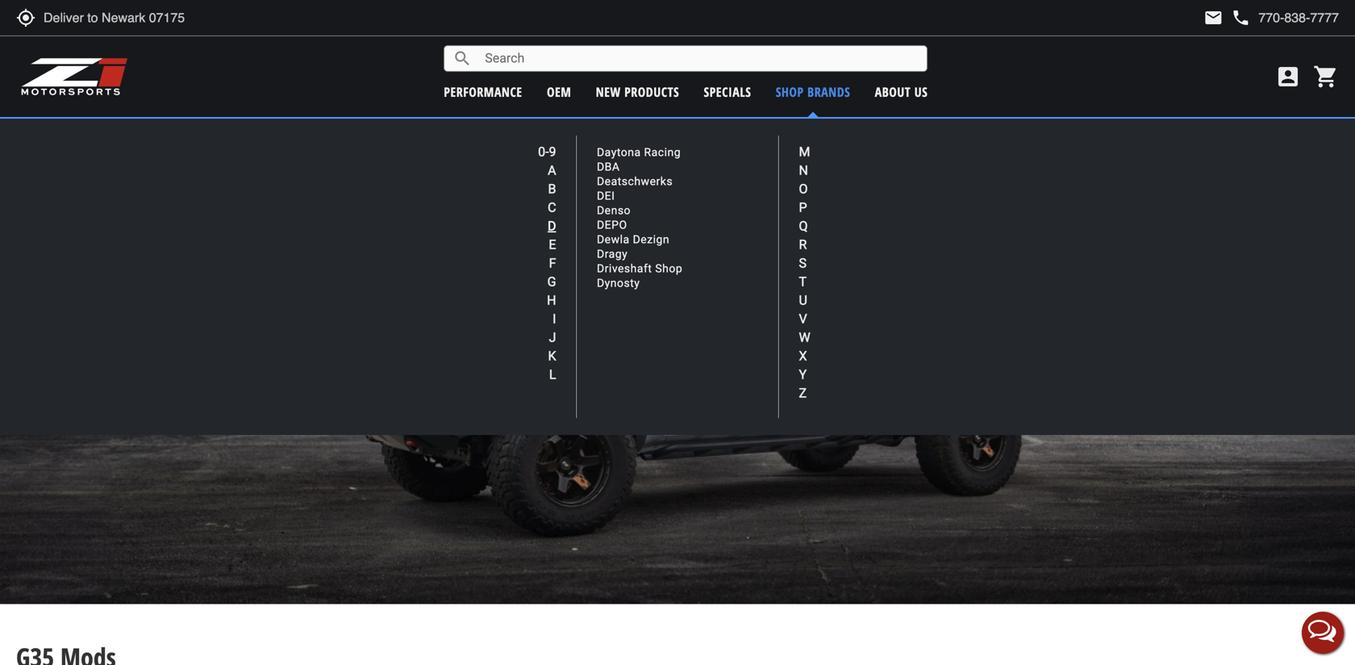 Task type: locate. For each thing, give the bounding box(es) containing it.
1 horizontal spatial shop
[[776, 83, 804, 100]]

oem
[[547, 83, 572, 100]]

f
[[549, 255, 556, 271]]

dba
[[597, 160, 620, 173]]

mail
[[1204, 8, 1224, 27]]

new products link
[[596, 83, 680, 100]]

d
[[548, 218, 556, 234]]

win this truck shop now to get automatically entered image
[[0, 139, 1356, 604]]

shop left "brands"
[[776, 83, 804, 100]]

performance link
[[444, 83, 523, 100]]

specials link
[[704, 83, 752, 100]]

mail link
[[1204, 8, 1224, 27]]

new
[[596, 83, 621, 100]]

k
[[548, 348, 556, 364]]

products
[[625, 83, 680, 100]]

dei link
[[597, 189, 615, 202]]

l
[[550, 367, 556, 382]]

shop down dezign
[[656, 262, 683, 275]]

shop
[[776, 83, 804, 100], [656, 262, 683, 275]]

v
[[799, 311, 808, 326]]

r
[[799, 237, 807, 252]]

shop brands
[[776, 83, 851, 100]]

specials
[[704, 83, 752, 100]]

dba link
[[597, 160, 620, 173]]

1 vertical spatial shop
[[656, 262, 683, 275]]

dragy link
[[597, 247, 628, 261]]

daytona racing dba deatschwerks dei denso depo dewla dezign dragy driveshaft shop dynosty
[[597, 146, 683, 290]]

dragy
[[597, 247, 628, 261]]

shopping_cart link
[[1310, 64, 1340, 90]]

phone link
[[1232, 8, 1340, 27]]

model)
[[785, 126, 818, 141]]

m
[[799, 144, 811, 159]]

performance
[[444, 83, 523, 100]]

depo link
[[597, 218, 628, 231]]

deatschwerks link
[[597, 175, 673, 188]]

p
[[799, 200, 808, 215]]

i
[[553, 311, 556, 326]]

account_box link
[[1272, 64, 1306, 90]]

us
[[915, 83, 928, 100]]

t
[[799, 274, 807, 289]]

driveshaft
[[597, 262, 652, 275]]

driveshaft shop link
[[597, 262, 683, 275]]

(change model)
[[745, 126, 818, 141]]

0 horizontal spatial shop
[[656, 262, 683, 275]]

daytona racing link
[[597, 146, 681, 159]]

denso link
[[597, 204, 631, 217]]

shop brands link
[[776, 83, 851, 100]]

j
[[549, 330, 556, 345]]

o
[[799, 181, 808, 197]]

dewla dezign link
[[597, 233, 670, 246]]



Task type: describe. For each thing, give the bounding box(es) containing it.
dynosty
[[597, 276, 640, 290]]

'tis the season spread some cheer with our massive selection of z1 products image
[[0, 0, 1356, 112]]

0 vertical spatial shop
[[776, 83, 804, 100]]

deatschwerks
[[597, 175, 673, 188]]

x
[[799, 348, 808, 364]]

0-9 a b c d e f g h i j k l
[[538, 144, 556, 382]]

search
[[453, 49, 472, 68]]

e
[[549, 237, 556, 252]]

0-
[[538, 144, 549, 159]]

w
[[799, 330, 811, 345]]

m n o p q r s t u v w x y z
[[799, 144, 811, 401]]

(change model) link
[[745, 126, 818, 141]]

depo
[[597, 218, 628, 231]]

dewla
[[597, 233, 630, 246]]

a
[[548, 163, 556, 178]]

oem link
[[547, 83, 572, 100]]

z1 motorsports logo image
[[20, 56, 129, 97]]

n
[[799, 163, 809, 178]]

shopping_cart
[[1314, 64, 1340, 90]]

dynosty link
[[597, 276, 640, 290]]

racing
[[645, 146, 681, 159]]

shop inside daytona racing dba deatschwerks dei denso depo dewla dezign dragy driveshaft shop dynosty
[[656, 262, 683, 275]]

dei
[[597, 189, 615, 202]]

mail phone
[[1204, 8, 1251, 27]]

account_box
[[1276, 64, 1302, 90]]

Search search field
[[472, 46, 928, 71]]

h
[[547, 293, 556, 308]]

c
[[548, 200, 556, 215]]

y
[[799, 367, 807, 382]]

about us link
[[875, 83, 928, 100]]

u
[[799, 293, 808, 308]]

9
[[549, 144, 556, 159]]

s
[[799, 255, 807, 271]]

(change
[[745, 126, 782, 141]]

b
[[548, 181, 556, 197]]

brands
[[808, 83, 851, 100]]

about us
[[875, 83, 928, 100]]

my_location
[[16, 8, 36, 27]]

denso
[[597, 204, 631, 217]]

about
[[875, 83, 911, 100]]

daytona
[[597, 146, 641, 159]]

new products
[[596, 83, 680, 100]]

g
[[548, 274, 556, 289]]

phone
[[1232, 8, 1251, 27]]

dezign
[[633, 233, 670, 246]]

q
[[799, 218, 808, 234]]

z
[[799, 385, 807, 401]]



Task type: vqa. For each thing, say whether or not it's contained in the screenshot.
mail
yes



